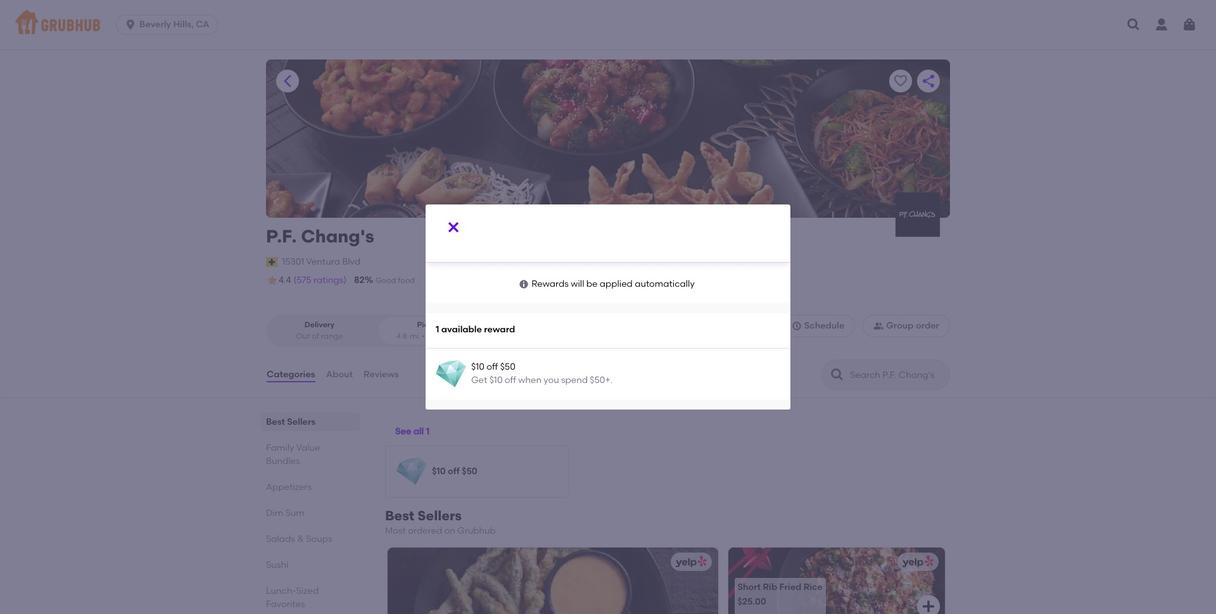 Task type: locate. For each thing, give the bounding box(es) containing it.
0 vertical spatial $50
[[500, 362, 516, 373]]

save this restaurant button
[[889, 70, 912, 92]]

off for $10 off $50 get $10 off when you spend $50+.
[[487, 362, 498, 373]]

0 vertical spatial order
[[568, 276, 588, 285]]

best inside best sellers most ordered on grubhub
[[385, 508, 414, 524]]

(575
[[294, 275, 311, 286]]

categories button
[[266, 352, 316, 398]]

$25.00
[[738, 597, 766, 608]]

off up get
[[487, 362, 498, 373]]

best sellers most ordered on grubhub
[[385, 508, 496, 537]]

beverly
[[139, 19, 171, 30]]

reward
[[484, 324, 515, 335]]

sellers for best sellers most ordered on grubhub
[[418, 508, 462, 524]]

food
[[398, 276, 415, 285]]

short
[[738, 582, 761, 593]]

lunch-
[[266, 586, 296, 597]]

sellers up 'value'
[[287, 417, 316, 428]]

2 vertical spatial off
[[448, 466, 460, 477]]

best up most
[[385, 508, 414, 524]]

chang's
[[301, 226, 374, 247]]

0 horizontal spatial $50
[[462, 466, 477, 477]]

10–20
[[427, 332, 448, 341]]

correct order
[[537, 276, 588, 285]]

delivery out of range
[[296, 321, 343, 341]]

value
[[296, 443, 320, 454]]

min
[[449, 332, 463, 341]]

caret left icon image
[[280, 73, 295, 89]]

1
[[436, 324, 439, 335], [426, 426, 430, 437]]

svg image
[[519, 279, 529, 289], [792, 321, 802, 331]]

1 horizontal spatial $50
[[500, 362, 516, 373]]

$50 right rewards icon
[[462, 466, 477, 477]]

1 right •
[[436, 324, 439, 335]]

group order
[[886, 321, 939, 331]]

1 vertical spatial off
[[505, 375, 516, 386]]

off right rewards icon
[[448, 466, 460, 477]]

fried
[[780, 582, 802, 593]]

soups
[[306, 534, 332, 545]]

svg image
[[1126, 17, 1142, 32], [1182, 17, 1197, 32], [124, 18, 137, 31], [446, 220, 461, 235], [921, 600, 936, 614]]

off
[[487, 362, 498, 373], [505, 375, 516, 386], [448, 466, 460, 477]]

about
[[326, 369, 353, 380]]

2 horizontal spatial off
[[505, 375, 516, 386]]

sellers up on
[[418, 508, 462, 524]]

$50 down reward
[[500, 362, 516, 373]]

sellers inside best sellers most ordered on grubhub
[[418, 508, 462, 524]]

order right group
[[916, 321, 939, 331]]

sellers
[[287, 417, 316, 428], [418, 508, 462, 524]]

0 vertical spatial 1
[[436, 324, 439, 335]]

be
[[587, 279, 598, 289]]

0 vertical spatial best
[[266, 417, 285, 428]]

0 vertical spatial off
[[487, 362, 498, 373]]

option group containing delivery out of range
[[266, 315, 483, 347]]

2 vertical spatial $10
[[432, 466, 446, 477]]

1 vertical spatial order
[[916, 321, 939, 331]]

out
[[296, 332, 310, 341]]

order
[[568, 276, 588, 285], [916, 321, 939, 331]]

delivery
[[305, 321, 335, 330]]

0 horizontal spatial svg image
[[519, 279, 529, 289]]

1 horizontal spatial $10
[[471, 362, 485, 373]]

when
[[518, 375, 542, 386]]

1 vertical spatial svg image
[[792, 321, 802, 331]]

1 right all
[[426, 426, 430, 437]]

1 vertical spatial $10
[[489, 375, 503, 386]]

svg image left the rewards
[[519, 279, 529, 289]]

best for best sellers most ordered on grubhub
[[385, 508, 414, 524]]

see all 1
[[395, 426, 430, 437]]

$10 off $50 get $10 off when you spend $50+.
[[471, 362, 613, 386]]

2 horizontal spatial $10
[[489, 375, 503, 386]]

rewards image
[[397, 457, 427, 487]]

1 horizontal spatial best
[[385, 508, 414, 524]]

range
[[321, 332, 343, 341]]

blvd
[[342, 256, 360, 267]]

0 horizontal spatial best
[[266, 417, 285, 428]]

$10
[[471, 362, 485, 373], [489, 375, 503, 386], [432, 466, 446, 477]]

pickup 4.8 mi • 10–20 min
[[397, 321, 463, 341]]

1 vertical spatial best
[[385, 508, 414, 524]]

88
[[425, 275, 436, 286]]

$10 up get
[[471, 362, 485, 373]]

1 horizontal spatial off
[[487, 362, 498, 373]]

rewards
[[532, 279, 569, 289]]

automatically
[[635, 279, 695, 289]]

0 vertical spatial svg image
[[519, 279, 529, 289]]

best up the family
[[266, 417, 285, 428]]

0 horizontal spatial sellers
[[287, 417, 316, 428]]

0 vertical spatial $10
[[471, 362, 485, 373]]

0 horizontal spatial order
[[568, 276, 588, 285]]

$50 for $10 off $50 get $10 off when you spend $50+.
[[500, 362, 516, 373]]

0 horizontal spatial off
[[448, 466, 460, 477]]

0 horizontal spatial yelp image
[[673, 556, 707, 568]]

1 horizontal spatial sellers
[[418, 508, 462, 524]]

get
[[471, 375, 487, 386]]

rewards will be applied automatically
[[532, 279, 695, 289]]

yelp image
[[673, 556, 707, 568], [900, 556, 934, 568]]

$50 inside "button"
[[462, 466, 477, 477]]

search icon image
[[830, 367, 845, 383]]

svg image for rewards will be applied automatically
[[519, 279, 529, 289]]

option group
[[266, 315, 483, 347]]

schedule button
[[781, 315, 855, 338]]

beverly hills, ca
[[139, 19, 209, 30]]

appetizers
[[266, 482, 312, 493]]

1 horizontal spatial yelp image
[[900, 556, 934, 568]]

favorites
[[266, 599, 305, 610]]

svg image left the schedule
[[792, 321, 802, 331]]

salads
[[266, 534, 295, 545]]

(575 ratings)
[[294, 275, 347, 286]]

$10 for $10 off $50
[[432, 466, 446, 477]]

$10 off $50
[[432, 466, 477, 477]]

schedule
[[804, 321, 845, 331]]

ratings)
[[314, 275, 347, 286]]

1 vertical spatial 1
[[426, 426, 430, 437]]

1 vertical spatial sellers
[[418, 508, 462, 524]]

best
[[266, 417, 285, 428], [385, 508, 414, 524]]

group order button
[[863, 315, 950, 338]]

0 vertical spatial sellers
[[287, 417, 316, 428]]

$10 right get
[[489, 375, 503, 386]]

svg image inside schedule 'button'
[[792, 321, 802, 331]]

0 horizontal spatial $10
[[432, 466, 446, 477]]

1 horizontal spatial order
[[916, 321, 939, 331]]

order inside button
[[916, 321, 939, 331]]

$10 inside $10 off $50 "button"
[[432, 466, 446, 477]]

order right "correct"
[[568, 276, 588, 285]]

0 horizontal spatial 1
[[426, 426, 430, 437]]

off inside "button"
[[448, 466, 460, 477]]

order for group order
[[916, 321, 939, 331]]

1 horizontal spatial svg image
[[792, 321, 802, 331]]

share icon image
[[921, 73, 936, 89]]

$10 right rewards icon
[[432, 466, 446, 477]]

15301 ventura blvd button
[[281, 255, 361, 269]]

spend
[[561, 375, 588, 386]]

$10 for $10 off $50 get $10 off when you spend $50+.
[[471, 362, 485, 373]]

see all 1 button
[[395, 421, 430, 443]]

$50 inside $10 off $50 get $10 off when you spend $50+.
[[500, 362, 516, 373]]

off left 'when'
[[505, 375, 516, 386]]

1 vertical spatial $50
[[462, 466, 477, 477]]

best sellers
[[266, 417, 316, 428]]



Task type: describe. For each thing, give the bounding box(es) containing it.
main navigation navigation
[[0, 0, 1216, 49]]

1 yelp image from the left
[[673, 556, 707, 568]]

reviews button
[[363, 352, 400, 398]]

1 available reward
[[436, 324, 515, 335]]

star icon image
[[266, 274, 279, 287]]

15301
[[282, 256, 304, 267]]

2 yelp image from the left
[[900, 556, 934, 568]]

p.f. chang's
[[266, 226, 374, 247]]

on
[[444, 526, 455, 537]]

subscription pass image
[[266, 257, 279, 267]]

of
[[312, 332, 319, 341]]

beverly hills, ca button
[[116, 15, 223, 35]]

mi
[[410, 332, 419, 341]]

best for best sellers
[[266, 417, 285, 428]]

1 horizontal spatial 1
[[436, 324, 439, 335]]

bundles
[[266, 456, 300, 467]]

Search P.F. Chang's search field
[[849, 369, 946, 381]]

most
[[385, 526, 406, 537]]

sum
[[285, 508, 305, 519]]

sushi
[[266, 560, 288, 571]]

p.f.
[[266, 226, 297, 247]]

rice
[[804, 582, 823, 593]]

82
[[354, 275, 365, 286]]

good
[[375, 276, 396, 285]]

you
[[544, 375, 559, 386]]

lunch-sized favorites
[[266, 586, 319, 610]]

off for $10 off $50
[[448, 466, 460, 477]]

4.4
[[279, 275, 291, 286]]

rewards image
[[436, 359, 466, 389]]

will
[[571, 279, 584, 289]]

categories
[[267, 369, 315, 380]]

group
[[886, 321, 914, 331]]

salads & soups
[[266, 534, 332, 545]]

p.f. chang's logo image
[[896, 193, 940, 237]]

family value bundles
[[266, 443, 320, 467]]

ventura
[[306, 256, 340, 267]]

hills,
[[173, 19, 194, 30]]

$50 for $10 off $50
[[462, 466, 477, 477]]

pickup
[[417, 321, 443, 330]]

good food
[[375, 276, 415, 285]]

applied
[[600, 279, 633, 289]]

87
[[517, 275, 527, 286]]

people icon image
[[874, 321, 884, 331]]

see
[[395, 426, 411, 437]]

15301 ventura blvd
[[282, 256, 360, 267]]

sellers for best sellers
[[287, 417, 316, 428]]

•
[[422, 332, 425, 341]]

&
[[297, 534, 304, 545]]

order for correct order
[[568, 276, 588, 285]]

correct
[[537, 276, 566, 285]]

about button
[[325, 352, 354, 398]]

svg image for schedule
[[792, 321, 802, 331]]

grubhub
[[457, 526, 496, 537]]

save this restaurant image
[[893, 73, 908, 89]]

ca
[[196, 19, 209, 30]]

1 inside button
[[426, 426, 430, 437]]

4.8
[[397, 332, 407, 341]]

dim
[[266, 508, 283, 519]]

ordered
[[408, 526, 442, 537]]

svg image inside beverly hills, ca button
[[124, 18, 137, 31]]

rib
[[763, 582, 777, 593]]

$10 off $50 button
[[386, 447, 568, 497]]

reviews
[[364, 369, 399, 380]]

family
[[266, 443, 294, 454]]

all
[[413, 426, 424, 437]]

sized
[[296, 586, 319, 597]]

short rib fried rice $25.00
[[738, 582, 823, 608]]

dim sum
[[266, 508, 305, 519]]

available
[[441, 324, 482, 335]]

$50+.
[[590, 375, 613, 386]]



Task type: vqa. For each thing, say whether or not it's contained in the screenshot.
the Reviews button
yes



